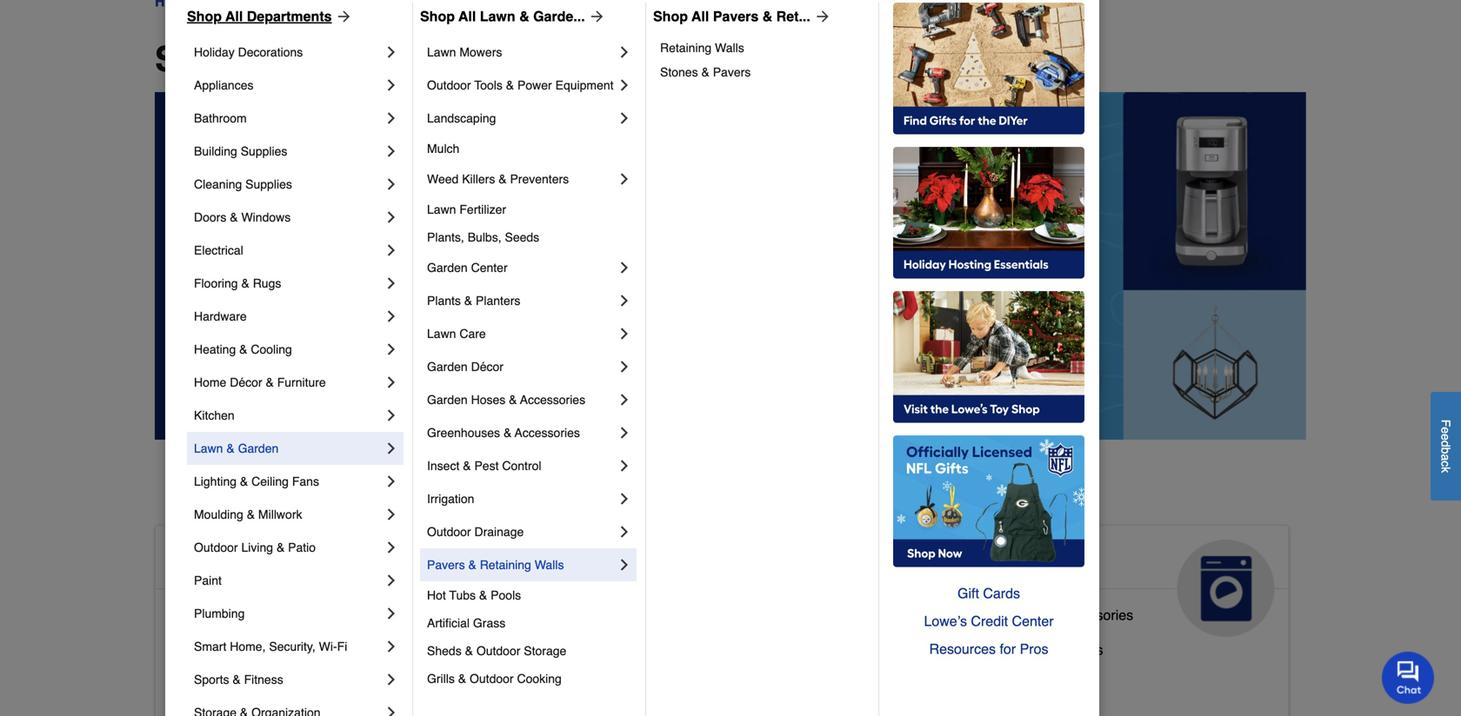 Task type: locate. For each thing, give the bounding box(es) containing it.
1 horizontal spatial décor
[[471, 360, 504, 374]]

décor up the hoses
[[471, 360, 504, 374]]

shop
[[187, 8, 222, 24], [420, 8, 455, 24], [653, 8, 688, 24]]

garden for garden hoses & accessories
[[427, 393, 468, 407]]

0 vertical spatial décor
[[471, 360, 504, 374]]

walls down shop all pavers & ret...
[[715, 41, 744, 55]]

décor down heating & cooling
[[230, 376, 262, 390]]

& left patio
[[277, 541, 285, 555]]

accessible down moulding
[[170, 547, 297, 575]]

pet beds, houses, & furniture
[[557, 670, 745, 686]]

& inside the lawn & garden link
[[226, 442, 235, 456]]

lighting & ceiling fans link
[[194, 465, 383, 498]]

arrow right image
[[585, 8, 606, 25]]

greenhouses
[[427, 426, 500, 440]]

gift cards link
[[893, 580, 1085, 608]]

care down 'plants & planters'
[[460, 327, 486, 341]]

& left garde...
[[519, 8, 529, 24]]

garden up greenhouses
[[427, 393, 468, 407]]

appliances link up the "chillers"
[[931, 526, 1289, 638]]

& inside accessible entry & home link
[[276, 677, 286, 693]]

1 horizontal spatial center
[[1012, 614, 1054, 630]]

pavers & retaining walls link
[[427, 549, 616, 582]]

bedroom
[[240, 642, 297, 658]]

chevron right image
[[383, 43, 400, 61], [383, 77, 400, 94], [616, 110, 633, 127], [616, 171, 633, 188], [383, 242, 400, 259], [616, 259, 633, 277], [616, 292, 633, 310], [383, 308, 400, 325], [616, 425, 633, 442], [383, 440, 400, 458], [383, 473, 400, 491], [616, 491, 633, 508], [383, 506, 400, 524], [616, 557, 633, 574], [383, 605, 400, 623], [383, 672, 400, 689]]

doors & windows
[[194, 211, 291, 224]]

0 vertical spatial home
[[194, 376, 226, 390]]

plants
[[427, 294, 461, 308]]

chevron right image for sports & fitness
[[383, 672, 400, 689]]

& left cooling on the top left of page
[[239, 343, 247, 357]]

supplies up cleaning supplies
[[241, 144, 287, 158]]

care
[[460, 327, 486, 341], [557, 575, 611, 603]]

garden down "plants,"
[[427, 261, 468, 275]]

departments inside shop all departments "link"
[[247, 8, 332, 24]]

chevron right image for lighting & ceiling fans
[[383, 473, 400, 491]]

greenhouses & accessories
[[427, 426, 580, 440]]

& left rugs in the top left of the page
[[241, 277, 250, 291]]

& left millwork
[[247, 508, 255, 522]]

& inside appliance parts & accessories link
[[1046, 608, 1056, 624]]

& down garden hoses & accessories
[[504, 426, 512, 440]]

0 vertical spatial appliances link
[[194, 69, 383, 102]]

outdoor tools & power equipment
[[427, 78, 614, 92]]

& up lighting at bottom left
[[226, 442, 235, 456]]

lawn left mowers
[[427, 45, 456, 59]]

sheds & outdoor storage
[[427, 645, 567, 659]]

& inside outdoor living & patio link
[[277, 541, 285, 555]]

& right tools
[[506, 78, 514, 92]]

supplies up windows
[[245, 177, 292, 191]]

all inside "link"
[[225, 8, 243, 24]]

1 horizontal spatial arrow right image
[[811, 8, 832, 25]]

cleaning
[[194, 177, 242, 191]]

0 vertical spatial accessories
[[520, 393, 586, 407]]

lawn care link
[[427, 318, 616, 351]]

chevron right image for cleaning supplies
[[383, 176, 400, 193]]

accessible for accessible entry & home
[[170, 677, 236, 693]]

appliances down holiday
[[194, 78, 254, 92]]

& right plants
[[464, 294, 473, 308]]

ceiling
[[252, 475, 289, 489]]

tubs
[[449, 589, 476, 603]]

appliances
[[194, 78, 254, 92], [945, 547, 1075, 575]]

appliances up cards
[[945, 547, 1075, 575]]

accessories for appliance parts & accessories
[[1059, 608, 1134, 624]]

chevron right image
[[616, 43, 633, 61], [616, 77, 633, 94], [383, 110, 400, 127], [383, 143, 400, 160], [383, 176, 400, 193], [383, 209, 400, 226], [383, 275, 400, 292], [616, 325, 633, 343], [383, 341, 400, 358], [616, 358, 633, 376], [383, 374, 400, 391], [616, 391, 633, 409], [383, 407, 400, 425], [616, 458, 633, 475], [616, 524, 633, 541], [383, 539, 400, 557], [383, 572, 400, 590], [383, 639, 400, 656], [383, 705, 400, 717]]

e up d
[[1439, 427, 1453, 434]]

garden décor
[[427, 360, 504, 374]]

0 horizontal spatial shop
[[187, 8, 222, 24]]

2 horizontal spatial shop
[[653, 8, 688, 24]]

shop for shop all lawn & garde...
[[420, 8, 455, 24]]

2 arrow right image from the left
[[811, 8, 832, 25]]

chevron right image for home décor & furniture
[[383, 374, 400, 391]]

electrical link
[[194, 234, 383, 267]]

shop all lawn & garde...
[[420, 8, 585, 24]]

appliances link down the decorations
[[194, 69, 383, 102]]

2 accessible from the top
[[170, 608, 236, 624]]

0 vertical spatial center
[[471, 261, 508, 275]]

lowe's
[[924, 614, 967, 630]]

1 vertical spatial home
[[304, 547, 371, 575]]

retaining up the stones
[[660, 41, 712, 55]]

shop all departments
[[155, 39, 517, 79]]

4 accessible from the top
[[170, 677, 236, 693]]

sports & fitness
[[194, 673, 283, 687]]

& right sheds
[[465, 645, 473, 659]]

garden
[[427, 261, 468, 275], [427, 360, 468, 374], [427, 393, 468, 407], [238, 442, 279, 456]]

& down retaining walls
[[702, 65, 710, 79]]

holiday decorations
[[194, 45, 303, 59]]

& right grills
[[458, 672, 466, 686]]

1 shop from the left
[[187, 8, 222, 24]]

furniture
[[277, 376, 326, 390], [690, 670, 745, 686]]

supplies
[[241, 144, 287, 158], [245, 177, 292, 191], [619, 635, 673, 652]]

insect
[[427, 459, 460, 473]]

chevron right image for insect & pest control
[[616, 458, 633, 475]]

all up holiday decorations at the top left of page
[[225, 8, 243, 24]]

chevron right image for electrical
[[383, 242, 400, 259]]

parts
[[1010, 608, 1042, 624]]

chevron right image for plants & planters
[[616, 292, 633, 310]]

& right entry
[[276, 677, 286, 693]]

0 vertical spatial walls
[[715, 41, 744, 55]]

supplies for livestock supplies
[[619, 635, 673, 652]]

chevron right image for lawn mowers
[[616, 43, 633, 61]]

accessible up sports
[[170, 642, 236, 658]]

& inside the 'outdoor tools & power equipment' link
[[506, 78, 514, 92]]

outdoor up the landscaping
[[427, 78, 471, 92]]

shop up holiday
[[187, 8, 222, 24]]

& inside lighting & ceiling fans link
[[240, 475, 248, 489]]

supplies up houses,
[[619, 635, 673, 652]]

departments up holiday decorations link
[[247, 8, 332, 24]]

0 horizontal spatial décor
[[230, 376, 262, 390]]

livestock supplies
[[557, 635, 673, 652]]

& right tubs
[[479, 589, 487, 603]]

chevron right image for hardware
[[383, 308, 400, 325]]

retaining up 'pools'
[[480, 559, 531, 572]]

garden for garden décor
[[427, 360, 468, 374]]

arrow right image inside shop all departments "link"
[[332, 8, 353, 25]]

all up lawn mowers
[[459, 8, 476, 24]]

& right houses,
[[676, 670, 686, 686]]

a
[[1439, 454, 1453, 461]]

departments
[[247, 8, 332, 24], [304, 39, 517, 79]]

2 vertical spatial pavers
[[427, 559, 465, 572]]

2 vertical spatial accessories
[[1059, 608, 1134, 624]]

home décor & furniture link
[[194, 366, 383, 399]]

& inside grills & outdoor cooking link
[[458, 672, 466, 686]]

1 horizontal spatial pet
[[670, 547, 708, 575]]

& right doors
[[230, 211, 238, 224]]

chevron right image for garden center
[[616, 259, 633, 277]]

1 vertical spatial pet
[[557, 670, 578, 686]]

accessible bathroom link
[[170, 604, 300, 638]]

1 vertical spatial pavers
[[713, 65, 751, 79]]

& inside home décor & furniture link
[[266, 376, 274, 390]]

c
[[1439, 461, 1453, 467]]

lowe's credit center
[[924, 614, 1054, 630]]

0 vertical spatial departments
[[247, 8, 332, 24]]

chevron right image for irrigation
[[616, 491, 633, 508]]

supplies for building supplies
[[241, 144, 287, 158]]

chevron right image for smart home, security, wi-fi
[[383, 639, 400, 656]]

planters
[[476, 294, 521, 308]]

visit the lowe's toy shop. image
[[893, 291, 1085, 424]]

chat invite button image
[[1382, 652, 1435, 705]]

hardware link
[[194, 300, 383, 333]]

1 horizontal spatial shop
[[420, 8, 455, 24]]

0 vertical spatial pet
[[670, 547, 708, 575]]

2 shop from the left
[[420, 8, 455, 24]]

outdoor down "irrigation"
[[427, 525, 471, 539]]

pavers inside shop all pavers & ret... link
[[713, 8, 759, 24]]

& right killers
[[499, 172, 507, 186]]

0 vertical spatial bathroom
[[194, 111, 247, 125]]

garden down lawn care
[[427, 360, 468, 374]]

lawn down plants
[[427, 327, 456, 341]]

lawn & garden link
[[194, 432, 383, 465]]

building
[[194, 144, 237, 158]]

accessible down smart
[[170, 677, 236, 693]]

1 vertical spatial departments
[[304, 39, 517, 79]]

walls up hot tubs & pools link
[[535, 559, 564, 572]]

lawn fertilizer link
[[427, 196, 633, 224]]

& left ret...
[[763, 8, 773, 24]]

accessories up control
[[515, 426, 580, 440]]

& down accessible bedroom link
[[233, 673, 241, 687]]

all for pavers
[[692, 8, 709, 24]]

0 vertical spatial appliances
[[194, 78, 254, 92]]

paint link
[[194, 565, 383, 598]]

f e e d b a c k
[[1439, 420, 1453, 473]]

lawn & garden
[[194, 442, 279, 456]]

2 vertical spatial home
[[290, 677, 327, 693]]

1 accessible from the top
[[170, 547, 297, 575]]

moulding & millwork link
[[194, 498, 383, 532]]

home inside home décor & furniture link
[[194, 376, 226, 390]]

equipment
[[556, 78, 614, 92]]

sheds
[[427, 645, 462, 659]]

pavers inside stones & pavers "link"
[[713, 65, 751, 79]]

departments up the landscaping
[[304, 39, 517, 79]]

irrigation
[[427, 492, 475, 506]]

accessories for garden hoses & accessories
[[520, 393, 586, 407]]

1 vertical spatial furniture
[[690, 670, 745, 686]]

1 arrow right image from the left
[[332, 8, 353, 25]]

lawn fertilizer
[[427, 203, 506, 217]]

pet inside animal & pet care
[[670, 547, 708, 575]]

&
[[519, 8, 529, 24], [763, 8, 773, 24], [702, 65, 710, 79], [506, 78, 514, 92], [499, 172, 507, 186], [230, 211, 238, 224], [241, 277, 250, 291], [464, 294, 473, 308], [239, 343, 247, 357], [266, 376, 274, 390], [509, 393, 517, 407], [504, 426, 512, 440], [226, 442, 235, 456], [463, 459, 471, 473], [240, 475, 248, 489], [247, 508, 255, 522], [277, 541, 285, 555], [645, 547, 663, 575], [468, 559, 477, 572], [479, 589, 487, 603], [1046, 608, 1056, 624], [1008, 642, 1018, 658], [465, 645, 473, 659], [676, 670, 686, 686], [458, 672, 466, 686], [233, 673, 241, 687], [276, 677, 286, 693]]

millwork
[[258, 508, 302, 522]]

lawn down the kitchen
[[194, 442, 223, 456]]

arrow right image inside shop all pavers & ret... link
[[811, 8, 832, 25]]

0 horizontal spatial retaining
[[480, 559, 531, 572]]

outdoor tools & power equipment link
[[427, 69, 616, 102]]

& inside insect & pest control link
[[463, 459, 471, 473]]

0 vertical spatial care
[[460, 327, 486, 341]]

1 vertical spatial appliances
[[945, 547, 1075, 575]]

all
[[225, 8, 243, 24], [459, 8, 476, 24], [692, 8, 709, 24], [251, 39, 295, 79]]

garden hoses & accessories
[[427, 393, 586, 407]]

3 shop from the left
[[653, 8, 688, 24]]

& inside stones & pavers "link"
[[702, 65, 710, 79]]

& right the hoses
[[509, 393, 517, 407]]

care up livestock
[[557, 575, 611, 603]]

killers
[[462, 172, 495, 186]]

accessible for accessible home
[[170, 547, 297, 575]]

landscaping
[[427, 111, 496, 125]]

accessible home link
[[156, 526, 514, 638]]

shop all lawn & garde... link
[[420, 6, 606, 27]]

center down bulbs,
[[471, 261, 508, 275]]

lighting & ceiling fans
[[194, 475, 319, 489]]

0 horizontal spatial appliances link
[[194, 69, 383, 102]]

1 horizontal spatial furniture
[[690, 670, 745, 686]]

garden hoses & accessories link
[[427, 384, 616, 417]]

arrow right image
[[332, 8, 353, 25], [811, 8, 832, 25]]

arrow right image up shop all departments in the left top of the page
[[332, 8, 353, 25]]

1 vertical spatial retaining
[[480, 559, 531, 572]]

pavers up 'hot'
[[427, 559, 465, 572]]

accessories down garden décor link
[[520, 393, 586, 407]]

1 vertical spatial décor
[[230, 376, 262, 390]]

2 vertical spatial supplies
[[619, 635, 673, 652]]

shop all pavers & ret...
[[653, 8, 811, 24]]

décor for departments
[[230, 376, 262, 390]]

retaining
[[660, 41, 712, 55], [480, 559, 531, 572]]

pavers up retaining walls link
[[713, 8, 759, 24]]

& up hot tubs & pools at the bottom left of page
[[468, 559, 477, 572]]

accessible bedroom
[[170, 642, 297, 658]]

3 accessible from the top
[[170, 642, 236, 658]]

accessible up smart
[[170, 608, 236, 624]]

plants, bulbs, seeds link
[[427, 224, 633, 251]]

shop inside "link"
[[187, 8, 222, 24]]

shop up retaining walls
[[653, 8, 688, 24]]

furniture right houses,
[[690, 670, 745, 686]]

pools
[[491, 589, 521, 603]]

outdoor
[[427, 78, 471, 92], [427, 525, 471, 539], [194, 541, 238, 555], [477, 645, 521, 659], [470, 672, 514, 686]]

accessible for accessible bedroom
[[170, 642, 236, 658]]

departments for shop all departments
[[304, 39, 517, 79]]

& left pest
[[463, 459, 471, 473]]

pavers for &
[[713, 65, 751, 79]]

& inside "beverage & wine chillers" link
[[1008, 642, 1018, 658]]

bathroom up smart home, security, wi-fi
[[240, 608, 300, 624]]

0 horizontal spatial care
[[460, 327, 486, 341]]

0 horizontal spatial walls
[[535, 559, 564, 572]]

0 vertical spatial supplies
[[241, 144, 287, 158]]

& right 'parts'
[[1046, 608, 1056, 624]]

outdoor down moulding
[[194, 541, 238, 555]]

bathroom up the building
[[194, 111, 247, 125]]

0 vertical spatial pavers
[[713, 8, 759, 24]]

accessories up the "chillers"
[[1059, 608, 1134, 624]]

1 horizontal spatial walls
[[715, 41, 744, 55]]

lawn up "plants,"
[[427, 203, 456, 217]]

stones & pavers
[[660, 65, 751, 79]]

lawn up mowers
[[480, 8, 516, 24]]

& left pros
[[1008, 642, 1018, 658]]

0 horizontal spatial furniture
[[277, 376, 326, 390]]

pavers down retaining walls
[[713, 65, 751, 79]]

0 horizontal spatial arrow right image
[[332, 8, 353, 25]]

lawn for lawn fertilizer
[[427, 203, 456, 217]]

1 horizontal spatial retaining
[[660, 41, 712, 55]]

cleaning supplies
[[194, 177, 292, 191]]

décor for lawn
[[471, 360, 504, 374]]

garden décor link
[[427, 351, 616, 384]]

center up pros
[[1012, 614, 1054, 630]]

home
[[194, 376, 226, 390], [304, 547, 371, 575], [290, 677, 327, 693]]

1 vertical spatial care
[[557, 575, 611, 603]]

& left ceiling
[[240, 475, 248, 489]]

retaining walls link
[[660, 36, 866, 60]]

e up b
[[1439, 434, 1453, 441]]

& right animal
[[645, 547, 663, 575]]

arrow right image for shop all pavers & ret...
[[811, 8, 832, 25]]

bathroom link
[[194, 102, 383, 135]]

hardware
[[194, 310, 247, 324]]

chevron right image for doors & windows
[[383, 209, 400, 226]]

1 vertical spatial supplies
[[245, 177, 292, 191]]

0 horizontal spatial pet
[[557, 670, 578, 686]]

1 vertical spatial bathroom
[[240, 608, 300, 624]]

1 vertical spatial center
[[1012, 614, 1054, 630]]

chevron right image for outdoor drainage
[[616, 524, 633, 541]]

& down cooling on the top left of page
[[266, 376, 274, 390]]

storage
[[524, 645, 567, 659]]

& inside the moulding & millwork link
[[247, 508, 255, 522]]

all up retaining walls
[[692, 8, 709, 24]]

furniture up kitchen link
[[277, 376, 326, 390]]

e
[[1439, 427, 1453, 434], [1439, 434, 1453, 441]]

accessible bathroom
[[170, 608, 300, 624]]

& inside pavers & retaining walls link
[[468, 559, 477, 572]]

enjoy savings year-round. no matter what you're shopping for, find what you need at a great price. image
[[155, 92, 1307, 440]]

shop up lawn mowers
[[420, 8, 455, 24]]

garden center link
[[427, 251, 616, 284]]

arrow right image up retaining walls link
[[811, 8, 832, 25]]

1 vertical spatial appliances link
[[931, 526, 1289, 638]]

garden up lighting & ceiling fans
[[238, 442, 279, 456]]

1 horizontal spatial care
[[557, 575, 611, 603]]

cleaning supplies link
[[194, 168, 383, 201]]



Task type: describe. For each thing, give the bounding box(es) containing it.
chevron right image for bathroom
[[383, 110, 400, 127]]

plants, bulbs, seeds
[[427, 231, 540, 244]]

home,
[[230, 640, 266, 654]]

shop for shop all departments
[[187, 8, 222, 24]]

appliances image
[[1178, 540, 1275, 638]]

& inside hot tubs & pools link
[[479, 589, 487, 603]]

chevron right image for flooring & rugs
[[383, 275, 400, 292]]

& inside greenhouses & accessories link
[[504, 426, 512, 440]]

pavers & retaining walls
[[427, 559, 564, 572]]

seeds
[[505, 231, 540, 244]]

fi
[[337, 640, 347, 654]]

chevron right image for pavers & retaining walls
[[616, 557, 633, 574]]

control
[[502, 459, 542, 473]]

& inside shop all pavers & ret... link
[[763, 8, 773, 24]]

weed killers & preventers link
[[427, 163, 616, 196]]

lawn for lawn care
[[427, 327, 456, 341]]

rugs
[[253, 277, 281, 291]]

outdoor for outdoor drainage
[[427, 525, 471, 539]]

heating
[[194, 343, 236, 357]]

holiday
[[194, 45, 235, 59]]

& inside heating & cooling link
[[239, 343, 247, 357]]

chevron right image for heating & cooling
[[383, 341, 400, 358]]

flooring & rugs
[[194, 277, 281, 291]]

cards
[[983, 586, 1020, 602]]

greenhouses & accessories link
[[427, 417, 616, 450]]

drainage
[[475, 525, 524, 539]]

moulding
[[194, 508, 243, 522]]

1 horizontal spatial appliances
[[945, 547, 1075, 575]]

bathroom inside bathroom link
[[194, 111, 247, 125]]

outdoor drainage
[[427, 525, 524, 539]]

lawn care
[[427, 327, 486, 341]]

chevron right image for building supplies
[[383, 143, 400, 160]]

garden for garden center
[[427, 261, 468, 275]]

stones
[[660, 65, 698, 79]]

chevron right image for kitchen
[[383, 407, 400, 425]]

chevron right image for weed killers & preventers
[[616, 171, 633, 188]]

outdoor up grills & outdoor cooking
[[477, 645, 521, 659]]

1 vertical spatial walls
[[535, 559, 564, 572]]

smart home, security, wi-fi
[[194, 640, 347, 654]]

care inside lawn care link
[[460, 327, 486, 341]]

sports
[[194, 673, 229, 687]]

1 e from the top
[[1439, 427, 1453, 434]]

electrical
[[194, 244, 243, 258]]

0 horizontal spatial center
[[471, 261, 508, 275]]

pros
[[1020, 642, 1049, 658]]

kitchen
[[194, 409, 235, 423]]

d
[[1439, 441, 1453, 448]]

mowers
[[460, 45, 502, 59]]

& inside shop all lawn & garde... link
[[519, 8, 529, 24]]

plumbing
[[194, 607, 245, 621]]

chevron right image for greenhouses & accessories
[[616, 425, 633, 442]]

& inside pet beds, houses, & furniture link
[[676, 670, 686, 686]]

accessible home image
[[402, 540, 500, 638]]

artificial
[[427, 617, 470, 631]]

accessible home
[[170, 547, 371, 575]]

& inside flooring & rugs link
[[241, 277, 250, 291]]

animal
[[557, 547, 638, 575]]

wine
[[1022, 642, 1053, 658]]

0 horizontal spatial appliances
[[194, 78, 254, 92]]

bathroom inside 'accessible bathroom' link
[[240, 608, 300, 624]]

accessible entry & home
[[170, 677, 327, 693]]

chevron right image for moulding & millwork
[[383, 506, 400, 524]]

holiday decorations link
[[194, 36, 383, 69]]

shop for shop all pavers & ret...
[[653, 8, 688, 24]]

chevron right image for garden décor
[[616, 358, 633, 376]]

bulbs,
[[468, 231, 502, 244]]

windows
[[241, 211, 291, 224]]

pavers for all
[[713, 8, 759, 24]]

0 vertical spatial furniture
[[277, 376, 326, 390]]

outdoor for outdoor tools & power equipment
[[427, 78, 471, 92]]

1 horizontal spatial appliances link
[[931, 526, 1289, 638]]

supplies for cleaning supplies
[[245, 177, 292, 191]]

lawn for lawn & garden
[[194, 442, 223, 456]]

for
[[1000, 642, 1016, 658]]

pavers inside pavers & retaining walls link
[[427, 559, 465, 572]]

outdoor down sheds & outdoor storage
[[470, 672, 514, 686]]

find gifts for the diyer. image
[[893, 3, 1085, 135]]

hot
[[427, 589, 446, 603]]

0 vertical spatial retaining
[[660, 41, 712, 55]]

chevron right image for lawn care
[[616, 325, 633, 343]]

outdoor living & patio
[[194, 541, 316, 555]]

shop all departments
[[187, 8, 332, 24]]

chevron right image for landscaping
[[616, 110, 633, 127]]

hot tubs & pools
[[427, 589, 521, 603]]

chevron right image for outdoor living & patio
[[383, 539, 400, 557]]

all for lawn
[[459, 8, 476, 24]]

& inside plants & planters link
[[464, 294, 473, 308]]

flooring & rugs link
[[194, 267, 383, 300]]

lawn for lawn mowers
[[427, 45, 456, 59]]

chevron right image for plumbing
[[383, 605, 400, 623]]

beds,
[[582, 670, 618, 686]]

animal & pet care image
[[790, 540, 887, 638]]

garde...
[[533, 8, 585, 24]]

sports & fitness link
[[194, 664, 383, 697]]

appliance
[[945, 608, 1006, 624]]

shop all departments link
[[187, 6, 353, 27]]

all for departments
[[225, 8, 243, 24]]

accessible bedroom link
[[170, 638, 297, 673]]

beverage & wine chillers
[[945, 642, 1104, 658]]

& inside sheds & outdoor storage link
[[465, 645, 473, 659]]

outdoor for outdoor living & patio
[[194, 541, 238, 555]]

& inside sports & fitness link
[[233, 673, 241, 687]]

holiday hosting essentials. image
[[893, 147, 1085, 279]]

chevron right image for appliances
[[383, 77, 400, 94]]

home inside accessible entry & home link
[[290, 677, 327, 693]]

livestock
[[557, 635, 615, 652]]

pet beds, houses, & furniture link
[[557, 666, 745, 701]]

officially licensed n f l gifts. shop now. image
[[893, 436, 1085, 568]]

& inside 'garden hoses & accessories' link
[[509, 393, 517, 407]]

fans
[[292, 475, 319, 489]]

stones & pavers link
[[660, 60, 866, 84]]

preventers
[[510, 172, 569, 186]]

arrow right image for shop all departments
[[332, 8, 353, 25]]

care inside animal & pet care
[[557, 575, 611, 603]]

chevron right image for outdoor tools & power equipment
[[616, 77, 633, 94]]

chevron right image for paint
[[383, 572, 400, 590]]

artificial grass link
[[427, 610, 633, 638]]

& inside the weed killers & preventers link
[[499, 172, 507, 186]]

departments for shop all departments
[[247, 8, 332, 24]]

shop
[[155, 39, 242, 79]]

chevron right image for lawn & garden
[[383, 440, 400, 458]]

hoses
[[471, 393, 506, 407]]

hot tubs & pools link
[[427, 582, 633, 610]]

lawn mowers
[[427, 45, 502, 59]]

resources for pros link
[[893, 636, 1085, 664]]

all down shop all departments "link"
[[251, 39, 295, 79]]

garden center
[[427, 261, 508, 275]]

chevron right image for holiday decorations
[[383, 43, 400, 61]]

credit
[[971, 614, 1008, 630]]

heating & cooling
[[194, 343, 292, 357]]

1 vertical spatial accessories
[[515, 426, 580, 440]]

building supplies
[[194, 144, 287, 158]]

patio
[[288, 541, 316, 555]]

plumbing link
[[194, 598, 383, 631]]

heating & cooling link
[[194, 333, 383, 366]]

& inside doors & windows "link"
[[230, 211, 238, 224]]

chevron right image for garden hoses & accessories
[[616, 391, 633, 409]]

grills & outdoor cooking link
[[427, 666, 633, 693]]

b
[[1439, 448, 1453, 454]]

home décor & furniture
[[194, 376, 326, 390]]

& inside animal & pet care
[[645, 547, 663, 575]]

2 e from the top
[[1439, 434, 1453, 441]]

gift
[[958, 586, 979, 602]]

cooling
[[251, 343, 292, 357]]

accessible for accessible bathroom
[[170, 608, 236, 624]]

home inside 'accessible home' link
[[304, 547, 371, 575]]

building supplies link
[[194, 135, 383, 168]]

shop all pavers & ret... link
[[653, 6, 832, 27]]

insect & pest control
[[427, 459, 542, 473]]

animal & pet care link
[[543, 526, 901, 638]]

f
[[1439, 420, 1453, 427]]

grills & outdoor cooking
[[427, 672, 562, 686]]



Task type: vqa. For each thing, say whether or not it's contained in the screenshot.
Electrical Boxes
no



